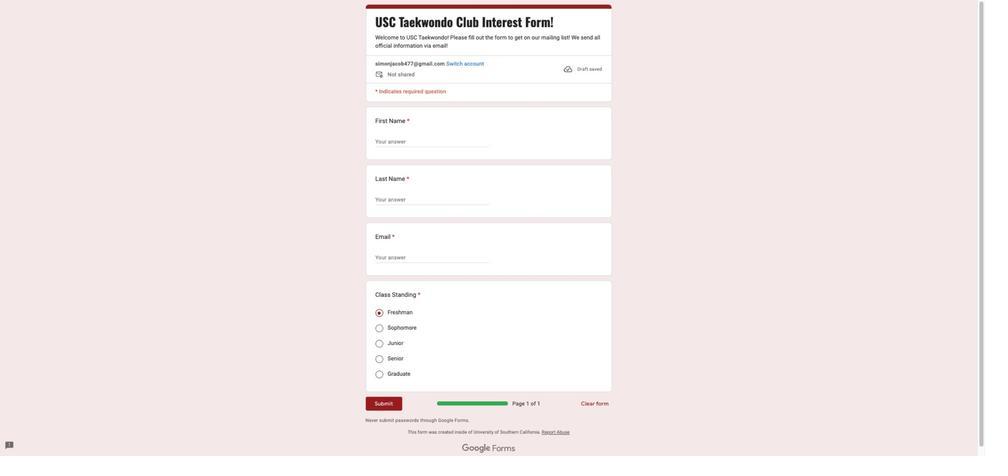 Task type: locate. For each thing, give the bounding box(es) containing it.
Junior radio
[[375, 340, 383, 348]]

heading
[[375, 14, 554, 29], [375, 116, 410, 125], [375, 174, 409, 183], [375, 232, 395, 241], [375, 290, 421, 299]]

progress bar
[[437, 402, 508, 406]]

Freshman radio
[[375, 309, 383, 317]]

status
[[564, 60, 602, 78]]

required question element for 4th heading from the bottom of the page
[[405, 116, 410, 125]]

your email and google account are not part of your response image
[[375, 71, 388, 80], [375, 71, 385, 80]]

list
[[366, 106, 612, 392]]

2 heading from the top
[[375, 116, 410, 125]]

Senior radio
[[375, 356, 383, 363]]

4 heading from the top
[[375, 232, 395, 241]]

required question element for 1st heading from the bottom
[[416, 290, 421, 299]]

sophomore image
[[375, 325, 383, 333]]

required question element for 4th heading from the top
[[391, 232, 395, 241]]

required question element
[[405, 116, 410, 125], [405, 174, 409, 183], [391, 232, 395, 241], [416, 290, 421, 299]]

graduate image
[[375, 371, 383, 379]]

None text field
[[375, 137, 489, 146], [375, 195, 489, 204], [375, 253, 489, 262], [375, 137, 489, 146], [375, 195, 489, 204], [375, 253, 489, 262]]

freshman image
[[378, 312, 381, 315]]



Task type: vqa. For each thing, say whether or not it's contained in the screenshot.
'Google' "image"
yes



Task type: describe. For each thing, give the bounding box(es) containing it.
junior image
[[375, 340, 383, 348]]

3 heading from the top
[[375, 174, 409, 183]]

Graduate radio
[[375, 371, 383, 379]]

senior image
[[375, 356, 383, 363]]

google image
[[462, 444, 491, 454]]

required question element for third heading from the bottom of the page
[[405, 174, 409, 183]]

1 heading from the top
[[375, 14, 554, 29]]

report a problem to google image
[[5, 441, 14, 451]]

5 heading from the top
[[375, 290, 421, 299]]

Sophomore radio
[[375, 325, 383, 333]]



